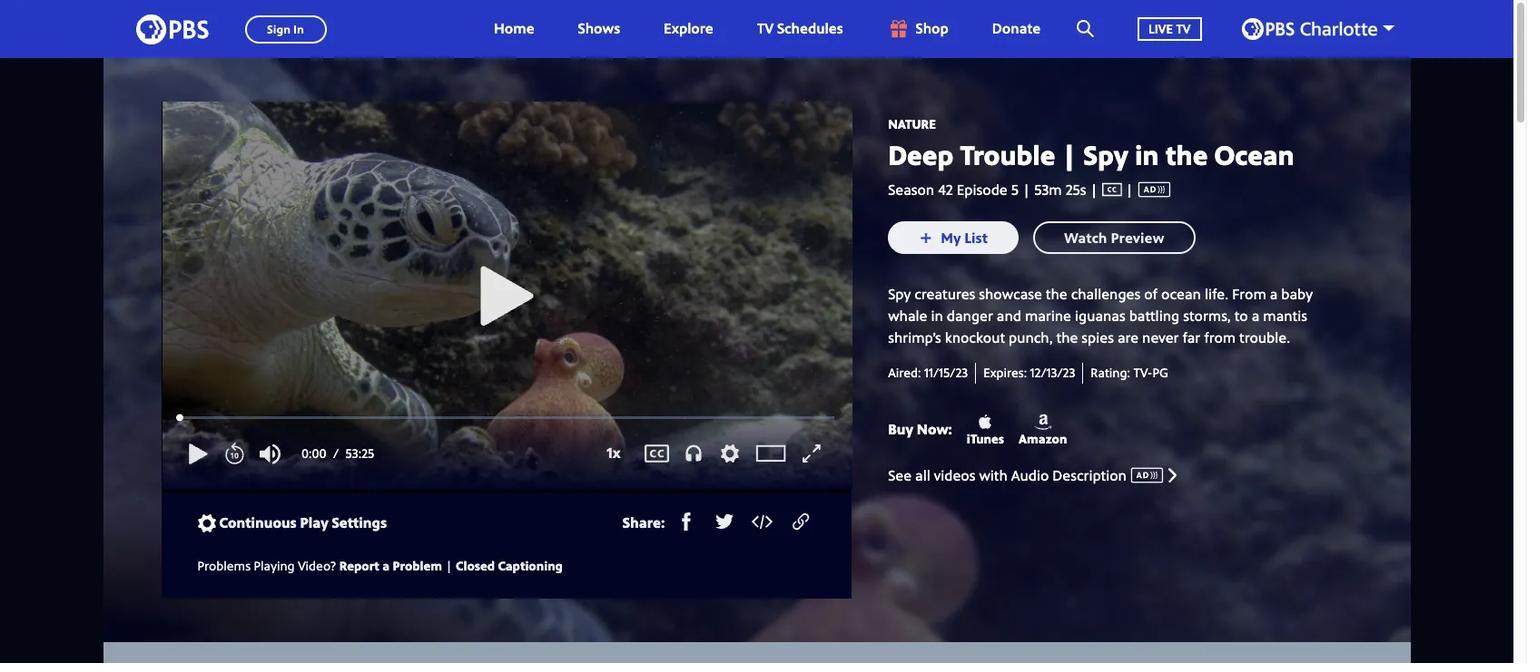 Task type: locate. For each thing, give the bounding box(es) containing it.
2 vertical spatial the
[[1057, 328, 1078, 348]]

explore link
[[646, 0, 732, 58]]

captioning
[[498, 557, 563, 574]]

0 horizontal spatial in
[[931, 306, 943, 326]]

0 vertical spatial a
[[1270, 285, 1278, 304]]

storms,
[[1183, 306, 1231, 326]]

0 vertical spatial in
[[1135, 136, 1159, 173]]

shows link
[[560, 0, 638, 58]]

1 horizontal spatial spy
[[1084, 136, 1128, 173]]

and
[[997, 306, 1021, 326]]

the down marine
[[1057, 328, 1078, 348]]

itunes link
[[967, 413, 1004, 448]]

settings
[[332, 513, 387, 533]]

spies
[[1082, 328, 1114, 348]]

tv right live
[[1176, 20, 1191, 37]]

|
[[1062, 136, 1077, 173], [1022, 179, 1031, 199], [1086, 179, 1102, 199], [1122, 179, 1137, 199], [445, 557, 453, 574]]

| right 5
[[1022, 179, 1031, 199]]

the up marine
[[1046, 285, 1067, 304]]

25s
[[1066, 179, 1086, 199]]

description
[[1053, 466, 1127, 486]]

from
[[1232, 285, 1266, 304]]

shrimp's
[[888, 328, 941, 348]]

ocean
[[1214, 136, 1295, 173]]

aired:           11/15/23
[[888, 364, 968, 382]]

audio
[[1011, 466, 1049, 486]]

continuous
[[219, 513, 297, 533]]

a right to
[[1252, 306, 1260, 326]]

in inside the nature deep trouble | spy in the ocean
[[1135, 136, 1159, 173]]

a left baby
[[1270, 285, 1278, 304]]

spy up 25s
[[1084, 136, 1128, 173]]

episode
[[957, 179, 1008, 199]]

0 vertical spatial the
[[1166, 136, 1208, 173]]

home link
[[476, 0, 553, 58]]

aired:
[[888, 364, 921, 382]]

0 vertical spatial spy
[[1084, 136, 1128, 173]]

shows
[[578, 18, 620, 38]]

1 horizontal spatial tv
[[1176, 20, 1191, 37]]

twitter image
[[716, 513, 734, 531]]

a right report
[[382, 557, 390, 574]]

| inside the nature deep trouble | spy in the ocean
[[1062, 136, 1077, 173]]

problems
[[197, 557, 251, 574]]

pg
[[1153, 364, 1169, 382]]

42
[[938, 179, 953, 199]]

expires:         12/13/23
[[984, 364, 1075, 382]]

all
[[915, 466, 930, 486]]

see all videos with audio description
[[888, 466, 1127, 486]]

1 vertical spatial a
[[1252, 306, 1260, 326]]

pbs charlotte image
[[1242, 18, 1377, 40]]

tv schedules
[[757, 18, 843, 38]]

donate
[[992, 18, 1041, 38]]

facebook image
[[678, 513, 696, 531]]

rating: tv-pg
[[1091, 364, 1169, 382]]

in
[[1135, 136, 1159, 173], [931, 306, 943, 326]]

1 horizontal spatial in
[[1135, 136, 1159, 173]]

the
[[1166, 136, 1208, 173], [1046, 285, 1067, 304], [1057, 328, 1078, 348]]

1 horizontal spatial a
[[1252, 306, 1260, 326]]

play
[[300, 513, 328, 533]]

0 horizontal spatial spy
[[888, 285, 911, 304]]

amazon
[[1019, 430, 1067, 447]]

0 horizontal spatial a
[[382, 557, 390, 574]]

spy up whale on the right of the page
[[888, 285, 911, 304]]

a
[[1270, 285, 1278, 304], [1252, 306, 1260, 326], [382, 557, 390, 574]]

the left ocean at top
[[1166, 136, 1208, 173]]

1 vertical spatial spy
[[888, 285, 911, 304]]

challenges
[[1071, 285, 1141, 304]]

tv schedules link
[[739, 0, 861, 58]]

| up 25s
[[1062, 136, 1077, 173]]

share:
[[623, 513, 665, 533]]

tab list
[[103, 643, 1411, 664]]

amazon link
[[1019, 413, 1067, 448]]

shop link
[[869, 0, 967, 58]]

tv
[[757, 18, 774, 38], [1176, 20, 1191, 37]]

video?
[[298, 557, 336, 574]]

see all videos with audio description link
[[888, 463, 1352, 490]]

are
[[1118, 328, 1139, 348]]

the inside the nature deep trouble | spy in the ocean
[[1166, 136, 1208, 173]]

11/15/23
[[924, 364, 968, 382]]

spy inside spy creatures showcase the challenges of ocean life. from a baby whale in danger and marine iguanas battling storms, to a mantis shrimp's knockout punch, the spies are never far from trouble.
[[888, 285, 911, 304]]

schedules
[[777, 18, 843, 38]]

tv left schedules
[[757, 18, 774, 38]]

spy
[[1084, 136, 1128, 173], [888, 285, 911, 304]]

1 vertical spatial in
[[931, 306, 943, 326]]

problem
[[393, 557, 442, 574]]

live
[[1149, 20, 1173, 37]]



Task type: describe. For each thing, give the bounding box(es) containing it.
expires:
[[984, 364, 1027, 382]]

spy creatures showcase the challenges of ocean life. from a baby whale in danger and marine iguanas battling storms, to a mantis shrimp's knockout punch, the spies are never far from trouble.
[[888, 285, 1313, 348]]

buy now:
[[888, 420, 952, 440]]

to
[[1235, 306, 1248, 326]]

| left closed
[[445, 557, 453, 574]]

nature link
[[888, 115, 936, 133]]

shop
[[916, 18, 949, 38]]

rating:
[[1091, 364, 1130, 382]]

nature
[[888, 115, 936, 133]]

closed
[[456, 557, 495, 574]]

problems playing video? report a problem | closed captioning
[[197, 557, 563, 574]]

trouble
[[960, 136, 1055, 173]]

live tv
[[1149, 20, 1191, 37]]

search image
[[1077, 20, 1094, 37]]

from
[[1204, 328, 1236, 348]]

nature deep trouble | spy in the ocean
[[888, 115, 1295, 173]]

danger
[[947, 306, 993, 326]]

pbs image
[[136, 9, 208, 49]]

| right 25s
[[1122, 179, 1137, 199]]

mantis
[[1263, 306, 1307, 326]]

now:
[[917, 420, 952, 440]]

far
[[1183, 328, 1200, 348]]

life.
[[1205, 285, 1229, 304]]

baby
[[1281, 285, 1313, 304]]

deep
[[888, 136, 954, 173]]

see
[[888, 466, 912, 486]]

whale
[[888, 306, 927, 326]]

never
[[1142, 328, 1179, 348]]

explore
[[664, 18, 713, 38]]

iguanas
[[1075, 306, 1126, 326]]

creatures
[[915, 285, 975, 304]]

home
[[494, 18, 534, 38]]

53m
[[1034, 179, 1062, 199]]

buy
[[888, 420, 913, 440]]

season 42 episode 5 | 53m 25s
[[888, 179, 1086, 199]]

0 horizontal spatial tv
[[757, 18, 774, 38]]

season
[[888, 179, 934, 199]]

5
[[1011, 179, 1019, 199]]

2 horizontal spatial a
[[1270, 285, 1278, 304]]

videos
[[934, 466, 976, 486]]

1 vertical spatial the
[[1046, 285, 1067, 304]]

battling
[[1129, 306, 1180, 326]]

spy inside the nature deep trouble | spy in the ocean
[[1084, 136, 1128, 173]]

itunes
[[967, 430, 1004, 447]]

punch,
[[1009, 328, 1053, 348]]

live tv link
[[1120, 0, 1220, 58]]

donate link
[[974, 0, 1059, 58]]

| down the nature deep trouble | spy in the ocean
[[1086, 179, 1102, 199]]

closed captioning link
[[456, 557, 563, 574]]

playing
[[254, 557, 295, 574]]

with
[[979, 466, 1008, 486]]

marine
[[1025, 306, 1071, 326]]

of
[[1144, 285, 1158, 304]]

continuous play settings
[[219, 513, 387, 533]]

report a problem button
[[339, 554, 442, 577]]

knockout
[[945, 328, 1005, 348]]

report
[[339, 557, 379, 574]]

ocean
[[1161, 285, 1201, 304]]

trouble.
[[1240, 328, 1290, 348]]

12/13/23
[[1030, 364, 1075, 382]]

2 vertical spatial a
[[382, 557, 390, 574]]

in inside spy creatures showcase the challenges of ocean life. from a baby whale in danger and marine iguanas battling storms, to a mantis shrimp's knockout punch, the spies are never far from trouble.
[[931, 306, 943, 326]]

tv-
[[1134, 364, 1153, 382]]

showcase
[[979, 285, 1042, 304]]



Task type: vqa. For each thing, say whether or not it's contained in the screenshot.
mother humpback protects calf from males "link"
no



